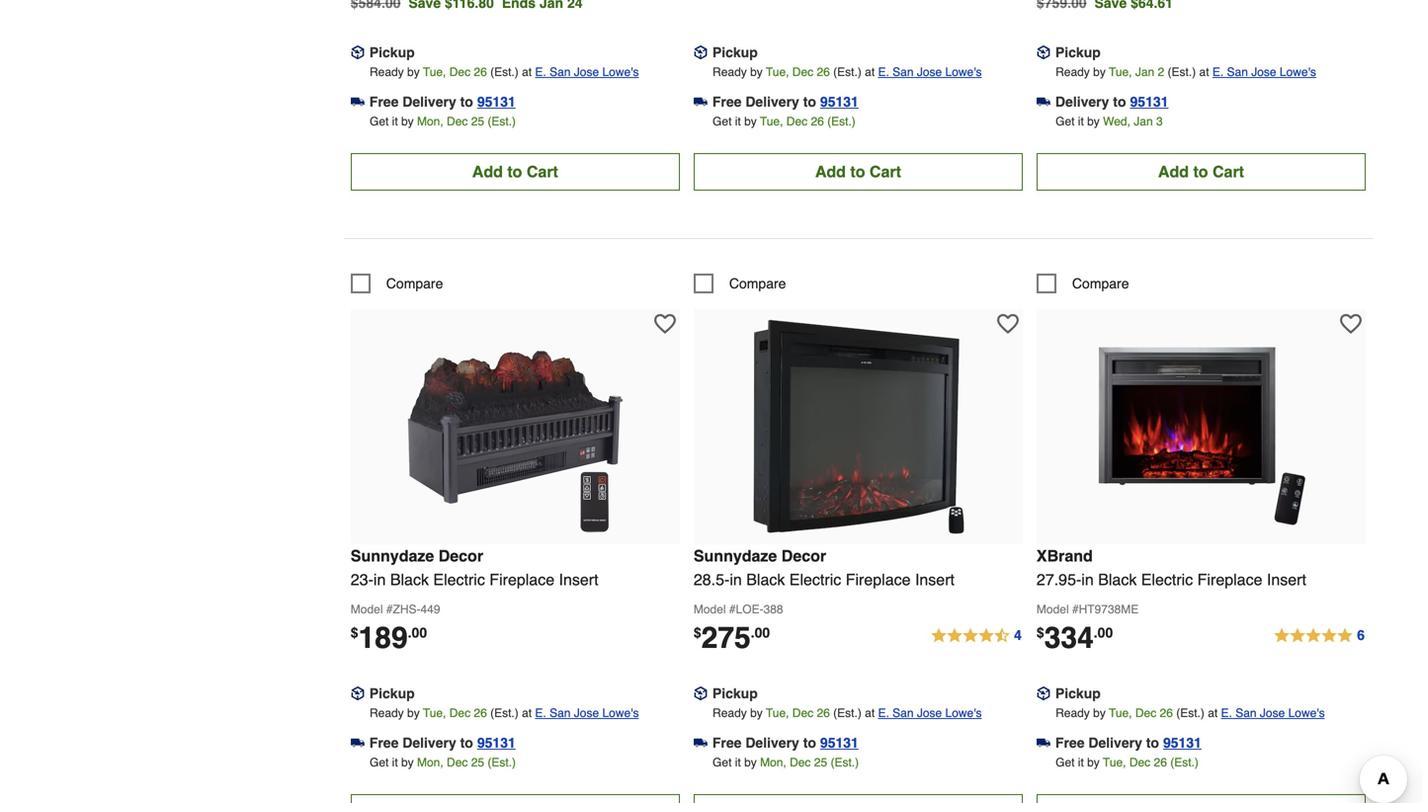 Task type: locate. For each thing, give the bounding box(es) containing it.
2 horizontal spatial add to cart button
[[1037, 153, 1366, 191]]

6
[[1358, 628, 1365, 644]]

black up ht9738me
[[1099, 571, 1137, 589]]

2 add from the left
[[816, 163, 846, 181]]

fireplace inside sunnydaze decor 28.5-in black electric fireplace insert
[[846, 571, 911, 589]]

1 add to cart from the left
[[472, 163, 559, 181]]

0 horizontal spatial sunnydaze
[[351, 547, 434, 565]]

.00 down ht9738me
[[1094, 625, 1114, 641]]

model down 23-
[[351, 603, 383, 617]]

$ down "model # loe-388" at the bottom of page
[[694, 625, 702, 641]]

3 add from the left
[[1159, 163, 1189, 181]]

2 $ from the left
[[694, 625, 702, 641]]

add for 1st "add to cart" button from the right
[[1159, 163, 1189, 181]]

decor up 388
[[782, 547, 827, 565]]

model down the 27.95-
[[1037, 603, 1069, 617]]

black up the zhs-
[[390, 571, 429, 589]]

1 compare from the left
[[386, 276, 443, 292]]

2 horizontal spatial .00
[[1094, 625, 1114, 641]]

black inside sunnydaze decor 28.5-in black electric fireplace insert
[[747, 571, 785, 589]]

1 horizontal spatial add to cart
[[816, 163, 902, 181]]

1 heart outline image from the left
[[997, 313, 1019, 335]]

2 model from the left
[[694, 603, 726, 617]]

add to cart
[[472, 163, 559, 181], [816, 163, 902, 181], [1159, 163, 1245, 181]]

2 horizontal spatial $
[[1037, 625, 1045, 641]]

3 model from the left
[[1037, 603, 1069, 617]]

0 horizontal spatial in
[[374, 571, 386, 589]]

1 model from the left
[[351, 603, 383, 617]]

add to cart for 2nd "add to cart" button from right
[[816, 163, 902, 181]]

2 horizontal spatial fireplace
[[1198, 571, 1263, 589]]

1 horizontal spatial insert
[[916, 571, 955, 589]]

1002348516 element
[[1037, 274, 1130, 294]]

sunnydaze up 23-
[[351, 547, 434, 565]]

model # loe-388
[[694, 603, 784, 617]]

2 horizontal spatial add
[[1159, 163, 1189, 181]]

decor for 28.5-
[[782, 547, 827, 565]]

$ 334 .00
[[1037, 621, 1114, 655]]

pickup
[[370, 44, 415, 60], [713, 44, 758, 60], [1056, 44, 1101, 60], [370, 686, 415, 702], [713, 686, 758, 702], [1056, 686, 1101, 702]]

0 horizontal spatial #
[[386, 603, 393, 617]]

cart for 1st "add to cart" button from the right
[[1213, 163, 1245, 181]]

1 add from the left
[[472, 163, 503, 181]]

2 # from the left
[[730, 603, 736, 617]]

95131
[[477, 94, 516, 110], [821, 94, 859, 110], [1131, 94, 1169, 110], [477, 736, 516, 751], [821, 736, 859, 751], [1164, 736, 1202, 751]]

at
[[522, 65, 532, 79], [865, 65, 875, 79], [1200, 65, 1210, 79], [522, 707, 532, 721], [865, 707, 875, 721], [1208, 707, 1218, 721]]

compare inside 5013712785 element
[[386, 276, 443, 292]]

2 horizontal spatial compare
[[1073, 276, 1130, 292]]

electric inside the xbrand 27.95-in black electric fireplace insert
[[1142, 571, 1194, 589]]

3 insert from the left
[[1267, 571, 1307, 589]]

compare inside 1002348516 element
[[1073, 276, 1130, 292]]

189
[[359, 621, 408, 655]]

$ 275 .00
[[694, 621, 770, 655]]

$ for 334
[[1037, 625, 1045, 641]]

449
[[421, 603, 440, 617]]

# for 28.5-
[[730, 603, 736, 617]]

zhs-
[[393, 603, 421, 617]]

jan left 2 on the top right of the page
[[1136, 65, 1155, 79]]

cart
[[527, 163, 559, 181], [870, 163, 902, 181], [1213, 163, 1245, 181]]

delivery
[[403, 94, 457, 110], [746, 94, 800, 110], [1056, 94, 1110, 110], [403, 736, 457, 751], [746, 736, 800, 751], [1089, 736, 1143, 751]]

0 vertical spatial jan
[[1136, 65, 1155, 79]]

$ down model # zhs-449
[[351, 625, 359, 641]]

sunnydaze decor 23-in black electric fireplace insert
[[351, 547, 599, 589]]

$ inside $ 334 .00
[[1037, 625, 1045, 641]]

insert for 23-in black electric fireplace insert
[[559, 571, 599, 589]]

1 horizontal spatial add
[[816, 163, 846, 181]]

3 $ from the left
[[1037, 625, 1045, 641]]

add for 1st "add to cart" button from the left
[[472, 163, 503, 181]]

0 horizontal spatial add
[[472, 163, 503, 181]]

insert inside sunnydaze decor 23-in black electric fireplace insert
[[559, 571, 599, 589]]

2 horizontal spatial electric
[[1142, 571, 1194, 589]]

ready by tue, jan 2 (est.) at e. san jose lowe's
[[1056, 65, 1317, 79]]

get it by tue, dec 26 (est.)
[[713, 115, 856, 128], [1056, 756, 1199, 770]]

.00 for 275
[[751, 625, 770, 641]]

black
[[390, 571, 429, 589], [747, 571, 785, 589], [1099, 571, 1137, 589]]

2 horizontal spatial model
[[1037, 603, 1069, 617]]

0 horizontal spatial decor
[[439, 547, 484, 565]]

ready
[[370, 65, 404, 79], [713, 65, 747, 79], [1056, 65, 1090, 79], [370, 707, 404, 721], [713, 707, 747, 721], [1056, 707, 1090, 721]]

0 horizontal spatial get it by tue, dec 26 (est.)
[[713, 115, 856, 128]]

electric inside sunnydaze decor 23-in black electric fireplace insert
[[433, 571, 485, 589]]

electric
[[433, 571, 485, 589], [790, 571, 842, 589], [1142, 571, 1194, 589]]

2 add to cart from the left
[[816, 163, 902, 181]]

add
[[472, 163, 503, 181], [816, 163, 846, 181], [1159, 163, 1189, 181]]

1 horizontal spatial compare
[[730, 276, 786, 292]]

1 vertical spatial get it by tue, dec 26 (est.)
[[1056, 756, 1199, 770]]

free
[[370, 94, 399, 110], [713, 94, 742, 110], [370, 736, 399, 751], [713, 736, 742, 751], [1056, 736, 1085, 751]]

dec
[[450, 65, 471, 79], [793, 65, 814, 79], [447, 115, 468, 128], [787, 115, 808, 128], [450, 707, 471, 721], [793, 707, 814, 721], [1136, 707, 1157, 721], [447, 756, 468, 770], [790, 756, 811, 770], [1130, 756, 1151, 770]]

$ inside "$ 189 .00"
[[351, 625, 359, 641]]

e. san jose lowe's button
[[535, 62, 639, 82], [878, 62, 982, 82], [1213, 62, 1317, 82], [535, 704, 639, 724], [878, 704, 982, 724], [1222, 704, 1325, 724]]

3 add to cart from the left
[[1159, 163, 1245, 181]]

# up "$ 189 .00"
[[386, 603, 393, 617]]

2 horizontal spatial cart
[[1213, 163, 1245, 181]]

insert inside sunnydaze decor 28.5-in black electric fireplace insert
[[916, 571, 955, 589]]

0 horizontal spatial fireplace
[[490, 571, 555, 589]]

3 # from the left
[[1073, 603, 1079, 617]]

$ right 4
[[1037, 625, 1045, 641]]

1 horizontal spatial #
[[730, 603, 736, 617]]

san
[[550, 65, 571, 79], [893, 65, 914, 79], [1228, 65, 1249, 79], [550, 707, 571, 721], [893, 707, 914, 721], [1236, 707, 1257, 721]]

1 insert from the left
[[559, 571, 599, 589]]

(est.)
[[490, 65, 519, 79], [834, 65, 862, 79], [1168, 65, 1197, 79], [488, 115, 516, 128], [828, 115, 856, 128], [490, 707, 519, 721], [834, 707, 862, 721], [1177, 707, 1205, 721], [488, 756, 516, 770], [831, 756, 859, 770], [1171, 756, 1199, 770]]

0 horizontal spatial .00
[[408, 625, 427, 641]]

2 horizontal spatial insert
[[1267, 571, 1307, 589]]

black up 388
[[747, 571, 785, 589]]

cart for 2nd "add to cart" button from right
[[870, 163, 902, 181]]

0 horizontal spatial black
[[390, 571, 429, 589]]

sunnydaze up 28.5-
[[694, 547, 777, 565]]

tue,
[[423, 65, 446, 79], [766, 65, 789, 79], [1109, 65, 1133, 79], [760, 115, 784, 128], [423, 707, 446, 721], [766, 707, 789, 721], [1109, 707, 1133, 721], [1103, 756, 1127, 770]]

5013712785 element
[[351, 274, 443, 294]]

jan left 3
[[1134, 115, 1153, 128]]

by
[[407, 65, 420, 79], [751, 65, 763, 79], [1094, 65, 1106, 79], [401, 115, 414, 128], [745, 115, 757, 128], [1088, 115, 1100, 128], [407, 707, 420, 721], [751, 707, 763, 721], [1094, 707, 1106, 721], [401, 756, 414, 770], [745, 756, 757, 770], [1088, 756, 1100, 770]]

2 black from the left
[[747, 571, 785, 589]]

truck filled image for get it by mon, dec 25 (est.)
[[694, 737, 708, 751]]

.00 down loe-
[[751, 625, 770, 641]]

e.
[[535, 65, 547, 79], [878, 65, 890, 79], [1213, 65, 1224, 79], [535, 707, 547, 721], [878, 707, 890, 721], [1222, 707, 1233, 721]]

add to cart for 1st "add to cart" button from the left
[[472, 163, 559, 181]]

3 compare from the left
[[1073, 276, 1130, 292]]

$ inside $ 275 .00
[[694, 625, 702, 641]]

2 cart from the left
[[870, 163, 902, 181]]

1 horizontal spatial sunnydaze
[[694, 547, 777, 565]]

0 vertical spatial get it by tue, dec 26 (est.)
[[713, 115, 856, 128]]

# for in
[[1073, 603, 1079, 617]]

1 horizontal spatial .00
[[751, 625, 770, 641]]

2 electric from the left
[[790, 571, 842, 589]]

.00 inside $ 334 .00
[[1094, 625, 1114, 641]]

1 horizontal spatial model
[[694, 603, 726, 617]]

truck filled image
[[694, 95, 708, 109], [1037, 95, 1051, 109], [694, 737, 708, 751]]

1 horizontal spatial in
[[730, 571, 742, 589]]

in up "model # loe-388" at the bottom of page
[[730, 571, 742, 589]]

2 .00 from the left
[[751, 625, 770, 641]]

xbrand 27.95-in black electric fireplace insert image
[[1093, 319, 1311, 537]]

electric for 28.5-
[[790, 571, 842, 589]]

$ for 275
[[694, 625, 702, 641]]

# up $ 334 .00
[[1073, 603, 1079, 617]]

1 $ from the left
[[351, 625, 359, 641]]

1 horizontal spatial decor
[[782, 547, 827, 565]]

in up the model # ht9738me
[[1082, 571, 1094, 589]]

decor up 449
[[439, 547, 484, 565]]

mon,
[[417, 115, 444, 128], [417, 756, 444, 770], [760, 756, 787, 770]]

2 decor from the left
[[782, 547, 827, 565]]

model
[[351, 603, 383, 617], [694, 603, 726, 617], [1037, 603, 1069, 617]]

3 .00 from the left
[[1094, 625, 1114, 641]]

model down 28.5-
[[694, 603, 726, 617]]

1 add to cart button from the left
[[351, 153, 680, 191]]

decor inside sunnydaze decor 23-in black electric fireplace insert
[[439, 547, 484, 565]]

jan
[[1136, 65, 1155, 79], [1134, 115, 1153, 128]]

1 .00 from the left
[[408, 625, 427, 641]]

get
[[370, 115, 389, 128], [713, 115, 732, 128], [1056, 115, 1075, 128], [370, 756, 389, 770], [713, 756, 732, 770], [1056, 756, 1075, 770]]

0 horizontal spatial model
[[351, 603, 383, 617]]

1 sunnydaze from the left
[[351, 547, 434, 565]]

27.95-
[[1037, 571, 1082, 589]]

fireplace for 23-in black electric fireplace insert
[[490, 571, 555, 589]]

0 horizontal spatial heart outline image
[[997, 313, 1019, 335]]

electric inside sunnydaze decor 28.5-in black electric fireplace insert
[[790, 571, 842, 589]]

.00 down the zhs-
[[408, 625, 427, 641]]

1 in from the left
[[374, 571, 386, 589]]

1 cart from the left
[[527, 163, 559, 181]]

25
[[471, 115, 485, 128], [471, 756, 485, 770], [814, 756, 828, 770]]

in for 28.5-
[[730, 571, 742, 589]]

$
[[351, 625, 359, 641], [694, 625, 702, 641], [1037, 625, 1045, 641]]

1 # from the left
[[386, 603, 393, 617]]

1 horizontal spatial cart
[[870, 163, 902, 181]]

1 horizontal spatial fireplace
[[846, 571, 911, 589]]

model # ht9738me
[[1037, 603, 1139, 617]]

it
[[392, 115, 398, 128], [735, 115, 741, 128], [1078, 115, 1084, 128], [392, 756, 398, 770], [735, 756, 741, 770], [1078, 756, 1084, 770]]

pickup image
[[351, 46, 365, 59], [694, 46, 708, 59], [1037, 46, 1051, 59], [351, 687, 365, 701], [694, 687, 708, 701], [1037, 687, 1051, 701]]

sunnydaze inside sunnydaze decor 28.5-in black electric fireplace insert
[[694, 547, 777, 565]]

4.5 stars image
[[931, 625, 1023, 648]]

275
[[702, 621, 751, 655]]

xbrand
[[1037, 547, 1093, 565]]

to
[[460, 94, 473, 110], [804, 94, 817, 110], [1114, 94, 1127, 110], [508, 163, 522, 181], [851, 163, 866, 181], [1194, 163, 1209, 181], [460, 736, 473, 751], [804, 736, 817, 751], [1147, 736, 1160, 751]]

loe-
[[736, 603, 764, 617]]

sunnydaze for 23-
[[351, 547, 434, 565]]

in inside sunnydaze decor 28.5-in black electric fireplace insert
[[730, 571, 742, 589]]

compare
[[386, 276, 443, 292], [730, 276, 786, 292], [1073, 276, 1130, 292]]

model for 23-in black electric fireplace insert
[[351, 603, 383, 617]]

add to cart button
[[351, 153, 680, 191], [694, 153, 1023, 191], [1037, 153, 1366, 191]]

0 horizontal spatial electric
[[433, 571, 485, 589]]

black inside sunnydaze decor 23-in black electric fireplace insert
[[390, 571, 429, 589]]

0 horizontal spatial compare
[[386, 276, 443, 292]]

black inside the xbrand 27.95-in black electric fireplace insert
[[1099, 571, 1137, 589]]

# up $ 275 .00
[[730, 603, 736, 617]]

2 horizontal spatial #
[[1073, 603, 1079, 617]]

3 add to cart button from the left
[[1037, 153, 1366, 191]]

insert
[[559, 571, 599, 589], [916, 571, 955, 589], [1267, 571, 1307, 589]]

get it by wed, jan 3
[[1056, 115, 1163, 128]]

2 horizontal spatial black
[[1099, 571, 1137, 589]]

0 horizontal spatial add to cart button
[[351, 153, 680, 191]]

compare inside 5001135111 element
[[730, 276, 786, 292]]

3 fireplace from the left
[[1198, 571, 1263, 589]]

1 decor from the left
[[439, 547, 484, 565]]

0 horizontal spatial cart
[[527, 163, 559, 181]]

1 fireplace from the left
[[490, 571, 555, 589]]

2 in from the left
[[730, 571, 742, 589]]

2 compare from the left
[[730, 276, 786, 292]]

.00 inside $ 275 .00
[[751, 625, 770, 641]]

2 fireplace from the left
[[846, 571, 911, 589]]

model # zhs-449
[[351, 603, 440, 617]]

sunnydaze for 28.5-
[[694, 547, 777, 565]]

1 black from the left
[[390, 571, 429, 589]]

heart outline image
[[997, 313, 1019, 335], [1341, 313, 1362, 335]]

0 horizontal spatial $
[[351, 625, 359, 641]]

1 horizontal spatial heart outline image
[[1341, 313, 1362, 335]]

in up model # zhs-449
[[374, 571, 386, 589]]

1 electric from the left
[[433, 571, 485, 589]]

.00 inside "$ 189 .00"
[[408, 625, 427, 641]]

in for 23-
[[374, 571, 386, 589]]

2 horizontal spatial add to cart
[[1159, 163, 1245, 181]]

in inside sunnydaze decor 23-in black electric fireplace insert
[[374, 571, 386, 589]]

fireplace
[[490, 571, 555, 589], [846, 571, 911, 589], [1198, 571, 1263, 589]]

0 horizontal spatial add to cart
[[472, 163, 559, 181]]

1 horizontal spatial get it by tue, dec 26 (est.)
[[1056, 756, 1199, 770]]

1 horizontal spatial $
[[694, 625, 702, 641]]

free delivery to 95131
[[370, 94, 516, 110], [713, 94, 859, 110], [370, 736, 516, 751], [713, 736, 859, 751], [1056, 736, 1202, 751]]

388
[[764, 603, 784, 617]]

lowe's
[[603, 65, 639, 79], [946, 65, 982, 79], [1280, 65, 1317, 79], [603, 707, 639, 721], [946, 707, 982, 721], [1289, 707, 1325, 721]]

#
[[386, 603, 393, 617], [730, 603, 736, 617], [1073, 603, 1079, 617]]

2 add to cart button from the left
[[694, 153, 1023, 191]]

fireplace inside sunnydaze decor 23-in black electric fireplace insert
[[490, 571, 555, 589]]

decor
[[439, 547, 484, 565], [782, 547, 827, 565]]

0 horizontal spatial insert
[[559, 571, 599, 589]]

1 horizontal spatial electric
[[790, 571, 842, 589]]

decor inside sunnydaze decor 28.5-in black electric fireplace insert
[[782, 547, 827, 565]]

2 insert from the left
[[916, 571, 955, 589]]

1 horizontal spatial add to cart button
[[694, 153, 1023, 191]]

.00
[[408, 625, 427, 641], [751, 625, 770, 641], [1094, 625, 1114, 641]]

2 sunnydaze from the left
[[694, 547, 777, 565]]

savings save $116.80 element
[[409, 0, 591, 11]]

26
[[474, 65, 487, 79], [817, 65, 830, 79], [811, 115, 824, 128], [474, 707, 487, 721], [817, 707, 830, 721], [1160, 707, 1174, 721], [1154, 756, 1168, 770]]

5001135111 element
[[694, 274, 786, 294]]

3 electric from the left
[[1142, 571, 1194, 589]]

insert inside the xbrand 27.95-in black electric fireplace insert
[[1267, 571, 1307, 589]]

in
[[374, 571, 386, 589], [730, 571, 742, 589], [1082, 571, 1094, 589]]

2 horizontal spatial in
[[1082, 571, 1094, 589]]

get it by mon, dec 25 (est.)
[[370, 115, 516, 128], [370, 756, 516, 770], [713, 756, 859, 770]]

3 black from the left
[[1099, 571, 1137, 589]]

3 in from the left
[[1082, 571, 1094, 589]]

was price $584.00 element
[[351, 0, 409, 11]]

sunnydaze
[[351, 547, 434, 565], [694, 547, 777, 565]]

compare for 5001135111 element
[[730, 276, 786, 292]]

95131 button
[[477, 92, 516, 112], [821, 92, 859, 112], [1131, 92, 1169, 112], [477, 734, 516, 753], [821, 734, 859, 753], [1164, 734, 1202, 753]]

truck filled image
[[351, 95, 365, 109], [351, 737, 365, 751], [1037, 737, 1051, 751]]

jose
[[574, 65, 599, 79], [917, 65, 942, 79], [1252, 65, 1277, 79], [574, 707, 599, 721], [917, 707, 942, 721], [1261, 707, 1286, 721]]

ready by tue, dec 26 (est.) at e. san jose lowe's
[[370, 65, 639, 79], [713, 65, 982, 79], [370, 707, 639, 721], [713, 707, 982, 721], [1056, 707, 1325, 721]]

3 cart from the left
[[1213, 163, 1245, 181]]

model for 27.95-in black electric fireplace insert
[[1037, 603, 1069, 617]]

actual price $334.00 element
[[1037, 621, 1114, 655]]

sunnydaze inside sunnydaze decor 23-in black electric fireplace insert
[[351, 547, 434, 565]]

1 horizontal spatial black
[[747, 571, 785, 589]]



Task type: describe. For each thing, give the bounding box(es) containing it.
28.5-
[[694, 571, 730, 589]]

.00 for 334
[[1094, 625, 1114, 641]]

xbrand 27.95-in black electric fireplace insert
[[1037, 547, 1307, 589]]

was price $759.00 element
[[1037, 0, 1095, 11]]

.00 for 189
[[408, 625, 427, 641]]

black for 28.5-
[[747, 571, 785, 589]]

in inside the xbrand 27.95-in black electric fireplace insert
[[1082, 571, 1094, 589]]

decor for 23-
[[439, 547, 484, 565]]

3
[[1157, 115, 1163, 128]]

$ 189 .00
[[351, 621, 427, 655]]

6 button
[[1274, 625, 1366, 648]]

5 stars image
[[1274, 625, 1366, 648]]

1 vertical spatial jan
[[1134, 115, 1153, 128]]

2 heart outline image from the left
[[1341, 313, 1362, 335]]

delivery to 95131
[[1056, 94, 1169, 110]]

sunnydaze decor 28.5-in black electric fireplace insert
[[694, 547, 955, 589]]

add to cart for 1st "add to cart" button from the right
[[1159, 163, 1245, 181]]

sunnydaze decor 23-in black electric fireplace insert image
[[407, 319, 624, 537]]

fireplace for 28.5-in black electric fireplace insert
[[846, 571, 911, 589]]

# for 23-
[[386, 603, 393, 617]]

4
[[1015, 628, 1022, 644]]

insert for 28.5-in black electric fireplace insert
[[916, 571, 955, 589]]

ends jan 24 element
[[502, 0, 591, 11]]

add for 2nd "add to cart" button from right
[[816, 163, 846, 181]]

4 button
[[931, 625, 1023, 648]]

ht9738me
[[1079, 603, 1139, 617]]

compare for 5013712785 element
[[386, 276, 443, 292]]

actual price $189.00 element
[[351, 621, 427, 655]]

334
[[1045, 621, 1094, 655]]

cart for 1st "add to cart" button from the left
[[527, 163, 559, 181]]

23-
[[351, 571, 374, 589]]

truck filled image for get it by tue, dec 26 (est.)
[[694, 95, 708, 109]]

compare for 1002348516 element at the top of page
[[1073, 276, 1130, 292]]

truck filled image for get it by wed, jan 3
[[1037, 95, 1051, 109]]

$ for 189
[[351, 625, 359, 641]]

wed,
[[1104, 115, 1131, 128]]

2
[[1158, 65, 1165, 79]]

fireplace inside the xbrand 27.95-in black electric fireplace insert
[[1198, 571, 1263, 589]]

electric for 23-
[[433, 571, 485, 589]]

actual price $275.00 element
[[694, 621, 770, 655]]

heart outline image
[[654, 313, 676, 335]]

model for 28.5-in black electric fireplace insert
[[694, 603, 726, 617]]

sunnydaze decor 28.5-in black electric fireplace insert image
[[750, 319, 967, 537]]

black for 23-
[[390, 571, 429, 589]]



Task type: vqa. For each thing, say whether or not it's contained in the screenshot.
Decor
yes



